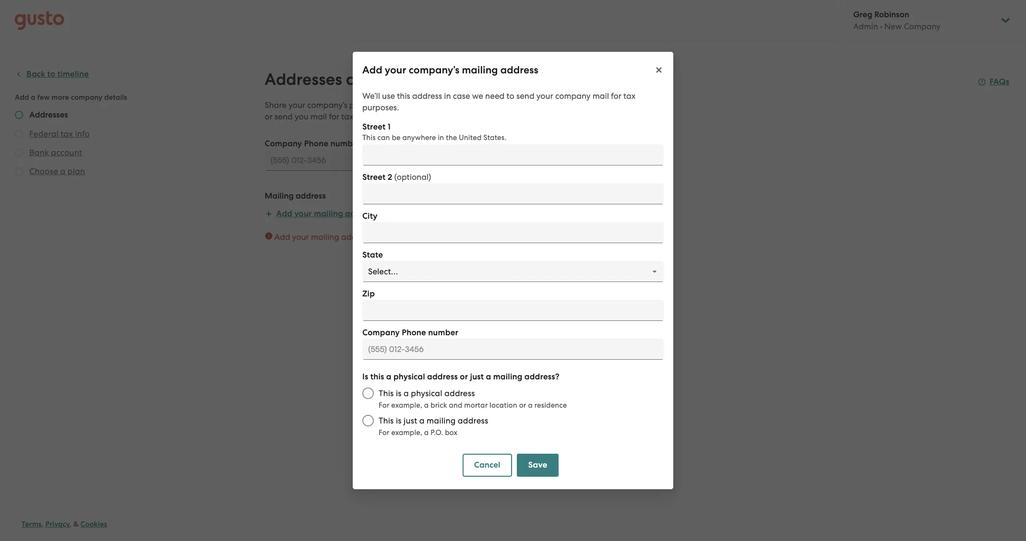 Task type: locate. For each thing, give the bounding box(es) containing it.
1 horizontal spatial you
[[562, 100, 575, 110]]

1 horizontal spatial ,
[[70, 520, 72, 529]]

this inside we'll use this address in case we need to send your company mail for tax purposes.
[[397, 91, 410, 101]]

this right is
[[370, 372, 384, 382]]

phone inside dialog main content element
[[402, 328, 426, 338]]

0 vertical spatial just
[[470, 372, 484, 382]]

, left the privacy link
[[42, 520, 44, 529]]

1 for from the top
[[379, 401, 390, 410]]

case down add your company's mailing address
[[453, 91, 470, 101]]

1 vertical spatial number
[[331, 139, 361, 149]]

in left the
[[438, 133, 444, 142]]

mailing down company phone number phone field
[[493, 372, 523, 382]]

just up mortar on the bottom left of page
[[470, 372, 484, 382]]

0 horizontal spatial number
[[331, 139, 361, 149]]

is right this is a physical address radio
[[396, 389, 402, 398]]

2 vertical spatial number
[[428, 328, 458, 338]]

number up is this a physical address or just a mailing address?
[[428, 328, 458, 338]]

addresses
[[265, 70, 342, 89], [29, 110, 68, 120]]

choose
[[29, 167, 58, 176]]

bank account button
[[29, 147, 82, 158]]

address
[[501, 64, 538, 76], [412, 91, 442, 101], [296, 191, 326, 201], [345, 209, 376, 219], [341, 232, 371, 242], [427, 372, 458, 382], [445, 389, 475, 398], [458, 416, 488, 426]]

need
[[485, 91, 505, 101], [500, 100, 519, 110]]

company phone number inside dialog main content element
[[362, 328, 458, 338]]

number up 1
[[376, 100, 405, 110]]

we down add your company's mailing address
[[472, 91, 483, 101]]

street left 2
[[362, 172, 386, 182]]

,
[[42, 520, 44, 529], [70, 520, 72, 529]]

street inside street 1 this can be anywhere in the united states.
[[362, 122, 386, 132]]

company for company phone number phone field
[[362, 328, 400, 338]]

0 vertical spatial mail
[[593, 91, 609, 101]]

a
[[31, 93, 35, 102], [60, 167, 65, 176], [386, 372, 392, 382], [486, 372, 491, 382], [404, 389, 409, 398], [424, 401, 429, 410], [528, 401, 533, 410], [419, 416, 425, 426], [424, 429, 429, 437]]

a right this is a physical address radio
[[404, 389, 409, 398]]

back
[[26, 69, 45, 79]]

1 vertical spatial physical
[[411, 389, 442, 398]]

0 horizontal spatial details
[[104, 93, 127, 102]]

example, for just
[[391, 429, 422, 437]]

1 street from the top
[[362, 122, 386, 132]]

we up states.
[[487, 100, 498, 110]]

tax
[[624, 91, 636, 101], [341, 112, 354, 121], [61, 129, 73, 139]]

1 vertical spatial save
[[528, 460, 547, 470]]

1 vertical spatial for
[[379, 429, 390, 437]]

purposes. down the use
[[362, 103, 399, 112]]

2 for from the top
[[379, 429, 390, 437]]

example, down the 'this is a physical address'
[[391, 401, 422, 410]]

purposes. down phone on the left of the page
[[356, 112, 392, 121]]

0 vertical spatial company's
[[409, 64, 460, 76]]

0 vertical spatial is
[[396, 389, 402, 398]]

or
[[265, 112, 273, 121], [460, 372, 468, 382], [519, 401, 526, 410]]

company
[[265, 139, 302, 149], [362, 328, 400, 338]]

number inside dialog main content element
[[428, 328, 458, 338]]

1 horizontal spatial send
[[516, 91, 535, 101]]

add a few more company details
[[15, 93, 127, 102]]

save and continue button
[[376, 262, 471, 285]]

address,
[[425, 100, 457, 110]]

0 vertical spatial send
[[516, 91, 535, 101]]

company's left phone on the left of the page
[[307, 100, 347, 110]]

to inside button
[[47, 69, 55, 79]]

just
[[470, 372, 484, 382], [404, 416, 417, 426]]

save inside save button
[[528, 460, 547, 470]]

addresses up share
[[265, 70, 342, 89]]

back to timeline
[[26, 69, 89, 79]]

or up for example, a brick and mortar location or a residence
[[460, 372, 468, 382]]

0 vertical spatial for
[[611, 91, 622, 101]]

1 vertical spatial you
[[295, 112, 309, 121]]

0 horizontal spatial send
[[275, 112, 293, 121]]

for
[[379, 401, 390, 410], [379, 429, 390, 437]]

your for add your mailing address to continue
[[292, 232, 309, 242]]

example, down "this is just a mailing address"
[[391, 429, 422, 437]]

1 horizontal spatial save
[[528, 460, 547, 470]]

1 vertical spatial company phone number
[[362, 328, 458, 338]]

continue
[[383, 232, 416, 242], [426, 268, 459, 278]]

0 vertical spatial you
[[562, 100, 575, 110]]

1 vertical spatial continue
[[426, 268, 459, 278]]

number
[[376, 100, 405, 110], [331, 139, 361, 149], [428, 328, 458, 338]]

1 horizontal spatial company
[[362, 328, 400, 338]]

1 vertical spatial send
[[275, 112, 293, 121]]

in right address,
[[459, 100, 465, 110]]

or down share
[[265, 112, 273, 121]]

example, for a
[[391, 401, 422, 410]]

1 vertical spatial phone
[[402, 328, 426, 338]]

your
[[385, 64, 406, 76], [537, 91, 553, 101], [289, 100, 305, 110], [294, 209, 312, 219], [292, 232, 309, 242]]

company phone number
[[265, 139, 361, 149], [362, 328, 458, 338]]

1 vertical spatial company
[[362, 328, 400, 338]]

0 vertical spatial or
[[265, 112, 273, 121]]

1 vertical spatial is
[[396, 416, 402, 426]]

0 vertical spatial physical
[[394, 372, 425, 382]]

0 horizontal spatial for
[[329, 112, 339, 121]]

phone
[[349, 100, 374, 110]]

addresses inside list
[[29, 110, 68, 120]]

add for add a few more company details
[[15, 93, 29, 102]]

0 vertical spatial company phone number
[[265, 139, 361, 149]]

and
[[346, 70, 376, 89], [407, 100, 423, 110], [408, 268, 423, 278], [449, 401, 463, 410]]

continue inside button
[[426, 268, 459, 278]]

privacy
[[45, 520, 70, 529]]

case inside we'll use this address in case we need to send your company mail for tax purposes.
[[453, 91, 470, 101]]

for down this is a physical address radio
[[379, 429, 390, 437]]

0 horizontal spatial we
[[472, 91, 483, 101]]

terms
[[22, 520, 42, 529]]

send inside share your company's phone number and address, in case we need to contact you or send you mail for tax purposes.
[[275, 112, 293, 121]]

we'll
[[362, 91, 380, 101]]

1 horizontal spatial tax
[[341, 112, 354, 121]]

0 horizontal spatial company's
[[307, 100, 347, 110]]

home image
[[14, 11, 64, 30]]

1 horizontal spatial company
[[555, 91, 591, 101]]

company's for phone
[[307, 100, 347, 110]]

this right the use
[[397, 91, 410, 101]]

example,
[[391, 401, 422, 410], [391, 429, 422, 437]]

is
[[362, 372, 368, 382]]

1 vertical spatial contact
[[531, 100, 560, 110]]

company phone number for company phone number phone field
[[362, 328, 458, 338]]

1 vertical spatial tax
[[341, 112, 354, 121]]

0 vertical spatial company
[[265, 139, 302, 149]]

1 is from the top
[[396, 389, 402, 398]]

this down this is a physical address radio
[[379, 416, 394, 426]]

1 vertical spatial details
[[104, 93, 127, 102]]

1 horizontal spatial for
[[611, 91, 622, 101]]

mailing
[[462, 64, 498, 76], [314, 209, 343, 219], [311, 232, 339, 242], [493, 372, 523, 382], [427, 416, 456, 426]]

1 vertical spatial this
[[370, 372, 384, 382]]

company inside dialog main content element
[[362, 328, 400, 338]]

0 vertical spatial details
[[441, 70, 492, 89]]

0 vertical spatial addresses
[[265, 70, 342, 89]]

0 vertical spatial this
[[362, 133, 376, 142]]

mailing address
[[265, 191, 326, 201]]

0 vertical spatial for
[[379, 401, 390, 410]]

in inside share your company's phone number and address, in case we need to contact you or send you mail for tax purposes.
[[459, 100, 465, 110]]

is for just
[[396, 416, 402, 426]]

0 horizontal spatial tax
[[61, 129, 73, 139]]

physical up the 'this is a physical address'
[[394, 372, 425, 382]]

City field
[[362, 222, 664, 243]]

2 horizontal spatial number
[[428, 328, 458, 338]]

&
[[73, 520, 79, 529]]

you
[[562, 100, 575, 110], [295, 112, 309, 121]]

0 vertical spatial continue
[[383, 232, 416, 242]]

, left the &
[[70, 520, 72, 529]]

this for this is a physical address
[[379, 389, 394, 398]]

this
[[362, 133, 376, 142], [379, 389, 394, 398], [379, 416, 394, 426]]

address up we'll use this address in case we need to send your company mail for tax purposes.
[[501, 64, 538, 76]]

2 is from the top
[[396, 416, 402, 426]]

number for (555) 012-3456 telephone field
[[331, 139, 361, 149]]

for
[[611, 91, 622, 101], [329, 112, 339, 121]]

and inside share your company's phone number and address, in case we need to contact you or send you mail for tax purposes.
[[407, 100, 423, 110]]

a up mortar on the bottom left of page
[[486, 372, 491, 382]]

send
[[516, 91, 535, 101], [275, 112, 293, 121]]

2 example, from the top
[[391, 429, 422, 437]]

address down is this a physical address or just a mailing address?
[[445, 389, 475, 398]]

your inside share your company's phone number and address, in case we need to contact you or send you mail for tax purposes.
[[289, 100, 305, 110]]

a left plan
[[60, 167, 65, 176]]

(optional)
[[394, 172, 431, 182]]

mail
[[593, 91, 609, 101], [311, 112, 327, 121]]

your inside we'll use this address in case we need to send your company mail for tax purposes.
[[537, 91, 553, 101]]

case
[[453, 91, 470, 101], [467, 100, 485, 110]]

0 horizontal spatial phone
[[304, 139, 329, 149]]

0 horizontal spatial ,
[[42, 520, 44, 529]]

save
[[387, 268, 406, 278], [528, 460, 547, 470]]

mailing up we'll use this address in case we need to send your company mail for tax purposes.
[[462, 64, 498, 76]]

this up this is just a mailing address radio
[[379, 389, 394, 398]]

1 vertical spatial for
[[329, 112, 339, 121]]

company's for mailing
[[409, 64, 460, 76]]

purposes.
[[362, 103, 399, 112], [356, 112, 392, 121]]

2 , from the left
[[70, 520, 72, 529]]

state
[[362, 250, 383, 260]]

0 vertical spatial save
[[387, 268, 406, 278]]

1 horizontal spatial we
[[487, 100, 498, 110]]

dialog main content element
[[353, 84, 673, 490]]

1 horizontal spatial mail
[[593, 91, 609, 101]]

0 vertical spatial number
[[376, 100, 405, 110]]

1 example, from the top
[[391, 401, 422, 410]]

2 horizontal spatial or
[[519, 401, 526, 410]]

this is a physical address
[[379, 389, 475, 398]]

for up this is just a mailing address radio
[[379, 401, 390, 410]]

save inside save and continue button
[[387, 268, 406, 278]]

is for a
[[396, 389, 402, 398]]

add for add your mailing address
[[276, 209, 292, 219]]

1 vertical spatial street
[[362, 172, 386, 182]]

1 vertical spatial addresses
[[29, 110, 68, 120]]

states.
[[484, 133, 507, 142]]

0 horizontal spatial addresses
[[29, 110, 68, 120]]

send inside we'll use this address in case we need to send your company mail for tax purposes.
[[516, 91, 535, 101]]

is
[[396, 389, 402, 398], [396, 416, 402, 426]]

we
[[472, 91, 483, 101], [487, 100, 498, 110]]

1 vertical spatial mail
[[311, 112, 327, 121]]

1 vertical spatial this
[[379, 389, 394, 398]]

mailing
[[265, 191, 294, 201]]

0 vertical spatial example,
[[391, 401, 422, 410]]

1 horizontal spatial continue
[[426, 268, 459, 278]]

company's inside dialog
[[409, 64, 460, 76]]

tax inside button
[[61, 129, 73, 139]]

physical for is
[[411, 389, 442, 398]]

for for this is just a mailing address
[[379, 429, 390, 437]]

1 vertical spatial company's
[[307, 100, 347, 110]]

company down zip
[[362, 328, 400, 338]]

the
[[446, 133, 457, 142]]

cookies
[[81, 520, 107, 529]]

0 vertical spatial tax
[[624, 91, 636, 101]]

0 vertical spatial this
[[397, 91, 410, 101]]

0 vertical spatial street
[[362, 122, 386, 132]]

in down add your company's mailing address
[[444, 91, 451, 101]]

for inside share your company's phone number and address, in case we need to contact you or send you mail for tax purposes.
[[329, 112, 339, 121]]

company down share
[[265, 139, 302, 149]]

street
[[362, 122, 386, 132], [362, 172, 386, 182]]

1 horizontal spatial phone
[[402, 328, 426, 338]]

details
[[441, 70, 492, 89], [104, 93, 127, 102]]

brick
[[431, 401, 447, 410]]

company's inside share your company's phone number and address, in case we need to contact you or send you mail for tax purposes.
[[307, 100, 347, 110]]

company's up address,
[[409, 64, 460, 76]]

your for add your company's mailing address
[[385, 64, 406, 76]]

0 horizontal spatial mail
[[311, 112, 327, 121]]

2 vertical spatial this
[[379, 416, 394, 426]]

0 horizontal spatial or
[[265, 112, 273, 121]]

2 vertical spatial or
[[519, 401, 526, 410]]

0 vertical spatial contact
[[380, 70, 437, 89]]

we inside share your company's phone number and address, in case we need to contact you or send you mail for tax purposes.
[[487, 100, 498, 110]]

mortar
[[464, 401, 488, 410]]

addresses list
[[15, 110, 133, 179]]

1 horizontal spatial addresses
[[265, 70, 342, 89]]

can
[[378, 133, 390, 142]]

more
[[52, 93, 69, 102]]

add inside dialog
[[362, 64, 382, 76]]

addresses down few
[[29, 110, 68, 120]]

case up the united
[[467, 100, 485, 110]]

residence
[[535, 401, 567, 410]]

1 horizontal spatial company's
[[409, 64, 460, 76]]

2 street from the top
[[362, 172, 386, 182]]

a right is
[[386, 372, 392, 382]]

1 vertical spatial example,
[[391, 429, 422, 437]]

1 horizontal spatial or
[[460, 372, 468, 382]]

address inside we'll use this address in case we need to send your company mail for tax purposes.
[[412, 91, 442, 101]]

1 horizontal spatial company phone number
[[362, 328, 458, 338]]

mailing up the p.o.
[[427, 416, 456, 426]]

company's
[[409, 64, 460, 76], [307, 100, 347, 110]]

or right location
[[519, 401, 526, 410]]

this
[[397, 91, 410, 101], [370, 372, 384, 382]]

1 horizontal spatial contact
[[531, 100, 560, 110]]

2 vertical spatial tax
[[61, 129, 73, 139]]

0 horizontal spatial contact
[[380, 70, 437, 89]]

0 horizontal spatial company
[[265, 139, 302, 149]]

physical
[[394, 372, 425, 382], [411, 389, 442, 398]]

federal
[[29, 129, 58, 139]]

contact
[[380, 70, 437, 89], [531, 100, 560, 110]]

and inside button
[[408, 268, 423, 278]]

physical up brick on the bottom
[[411, 389, 442, 398]]

1 vertical spatial just
[[404, 416, 417, 426]]

phone for company phone number phone field
[[402, 328, 426, 338]]

few
[[37, 93, 50, 102]]

mailing down the add your mailing address
[[311, 232, 339, 242]]

plan
[[68, 167, 85, 176]]

addresses for addresses and contact details
[[265, 70, 342, 89]]

0 horizontal spatial company phone number
[[265, 139, 361, 149]]

address down add your company's mailing address
[[412, 91, 442, 101]]

need inside we'll use this address in case we need to send your company mail for tax purposes.
[[485, 91, 505, 101]]

a up for example, a p.o. box
[[419, 416, 425, 426]]

(555) 012-3456 telephone field
[[265, 150, 582, 171]]

street for 1
[[362, 122, 386, 132]]

0 vertical spatial phone
[[304, 139, 329, 149]]

company phone number for (555) 012-3456 telephone field
[[265, 139, 361, 149]]

this left can
[[362, 133, 376, 142]]

just up for example, a p.o. box
[[404, 416, 417, 426]]

2 horizontal spatial tax
[[624, 91, 636, 101]]

street up can
[[362, 122, 386, 132]]

1 horizontal spatial this
[[397, 91, 410, 101]]

0 horizontal spatial save
[[387, 268, 406, 278]]

0 horizontal spatial this
[[370, 372, 384, 382]]

save button
[[517, 454, 559, 477]]

number left can
[[331, 139, 361, 149]]

back to timeline button
[[15, 69, 89, 80]]

1 horizontal spatial number
[[376, 100, 405, 110]]

is up for example, a p.o. box
[[396, 416, 402, 426]]

in
[[444, 91, 451, 101], [459, 100, 465, 110], [438, 133, 444, 142]]

be
[[392, 133, 401, 142]]



Task type: describe. For each thing, give the bounding box(es) containing it.
mailing up add your mailing address to continue
[[314, 209, 343, 219]]

1 vertical spatial or
[[460, 372, 468, 382]]

in inside street 1 this can be anywhere in the united states.
[[438, 133, 444, 142]]

This is just a mailing address radio
[[358, 410, 379, 432]]

faqs
[[990, 77, 1010, 87]]

bank
[[29, 148, 49, 157]]

a left the p.o.
[[424, 429, 429, 437]]

street 1 this can be anywhere in the united states.
[[362, 122, 507, 142]]

box
[[445, 429, 458, 437]]

p.o.
[[431, 429, 443, 437]]

a down the 'this is a physical address'
[[424, 401, 429, 410]]

company for (555) 012-3456 telephone field
[[265, 139, 302, 149]]

company inside we'll use this address in case we need to send your company mail for tax purposes.
[[555, 91, 591, 101]]

save for save and continue
[[387, 268, 406, 278]]

address down for example, a brick and mortar location or a residence
[[458, 416, 488, 426]]

add for add your mailing address to continue
[[274, 232, 290, 242]]

to inside we'll use this address in case we need to send your company mail for tax purposes.
[[507, 91, 514, 101]]

address up the 'this is a physical address'
[[427, 372, 458, 382]]

share
[[265, 100, 287, 110]]

add your company's mailing address dialog
[[353, 52, 673, 490]]

zip
[[362, 289, 375, 299]]

in inside we'll use this address in case we need to send your company mail for tax purposes.
[[444, 91, 451, 101]]

for inside we'll use this address in case we need to send your company mail for tax purposes.
[[611, 91, 622, 101]]

timeline
[[57, 69, 89, 79]]

cancel
[[474, 460, 501, 470]]

contact inside share your company's phone number and address, in case we need to contact you or send you mail for tax purposes.
[[531, 100, 560, 110]]

purposes. inside share your company's phone number and address, in case we need to contact you or send you mail for tax purposes.
[[356, 112, 392, 121]]

addresses and contact details
[[265, 70, 492, 89]]

for for this is a physical address
[[379, 401, 390, 410]]

terms , privacy , & cookies
[[22, 520, 107, 529]]

federal tax info button
[[29, 128, 90, 140]]

mail inside share your company's phone number and address, in case we need to contact you or send you mail for tax purposes.
[[311, 112, 327, 121]]

number for company phone number phone field
[[428, 328, 458, 338]]

account menu element
[[841, 0, 1012, 41]]

address?
[[525, 372, 560, 382]]

add your mailing address to continue
[[274, 232, 416, 242]]

cookies button
[[81, 519, 107, 530]]

terms link
[[22, 520, 42, 529]]

address up state
[[341, 232, 371, 242]]

0 horizontal spatial continue
[[383, 232, 416, 242]]

1 horizontal spatial details
[[441, 70, 492, 89]]

cancel button
[[463, 454, 512, 477]]

case inside share your company's phone number and address, in case we need to contact you or send you mail for tax purposes.
[[467, 100, 485, 110]]

this inside street 1 this can be anywhere in the united states.
[[362, 133, 376, 142]]

street 2 (optional)
[[362, 172, 431, 182]]

phone for (555) 012-3456 telephone field
[[304, 139, 329, 149]]

for example, a p.o. box
[[379, 429, 458, 437]]

your for share your company's phone number and address, in case we need to contact you or send you mail for tax purposes.
[[289, 100, 305, 110]]

2
[[388, 172, 392, 182]]

purposes. inside we'll use this address in case we need to send your company mail for tax purposes.
[[362, 103, 399, 112]]

0 horizontal spatial you
[[295, 112, 309, 121]]

bank account
[[29, 148, 82, 157]]

city
[[362, 211, 378, 221]]

add for add your company's mailing address
[[362, 64, 382, 76]]

Zip field
[[362, 300, 664, 321]]

we'll use this address in case we need to send your company mail for tax purposes.
[[362, 91, 636, 112]]

addresses for addresses
[[29, 110, 68, 120]]

add your mailing address
[[276, 209, 376, 219]]

use
[[382, 91, 395, 101]]

choose a plan button
[[29, 166, 85, 177]]

to inside share your company's phone number and address, in case we need to contact you or send you mail for tax purposes.
[[521, 100, 529, 110]]

1 , from the left
[[42, 520, 44, 529]]

0 horizontal spatial just
[[404, 416, 417, 426]]

number inside share your company's phone number and address, in case we need to contact you or send you mail for tax purposes.
[[376, 100, 405, 110]]

a left few
[[31, 93, 35, 102]]

is this a physical address or just a mailing address?
[[362, 372, 560, 382]]

location
[[490, 401, 517, 410]]

faqs button
[[978, 76, 1010, 88]]

we inside we'll use this address in case we need to send your company mail for tax purposes.
[[472, 91, 483, 101]]

share your company's phone number and address, in case we need to contact you or send you mail for tax purposes.
[[265, 100, 575, 121]]

account
[[51, 148, 82, 157]]

anywhere
[[403, 133, 436, 142]]

physical for this
[[394, 372, 425, 382]]

privacy link
[[45, 520, 70, 529]]

mail inside we'll use this address in case we need to send your company mail for tax purposes.
[[593, 91, 609, 101]]

This is a physical address radio
[[358, 383, 379, 404]]

Street 2 field
[[362, 183, 664, 204]]

this for this is just a mailing address
[[379, 416, 394, 426]]

and inside dialog main content element
[[449, 401, 463, 410]]

1
[[388, 122, 391, 132]]

tax inside we'll use this address in case we need to send your company mail for tax purposes.
[[624, 91, 636, 101]]

info
[[75, 129, 90, 139]]

Company Phone number telephone field
[[362, 339, 664, 360]]

address up the add your mailing address
[[296, 191, 326, 201]]

add your company's mailing address
[[362, 64, 538, 76]]

a inside button
[[60, 167, 65, 176]]

need inside share your company's phone number and address, in case we need to contact you or send you mail for tax purposes.
[[500, 100, 519, 110]]

save for save
[[528, 460, 547, 470]]

your for add your mailing address
[[294, 209, 312, 219]]

choose a plan
[[29, 167, 85, 176]]

a left 'residence'
[[528, 401, 533, 410]]

united
[[459, 133, 482, 142]]

save and continue
[[387, 268, 459, 278]]

for example, a brick and mortar location or a residence
[[379, 401, 567, 410]]

tax inside share your company's phone number and address, in case we need to contact you or send you mail for tax purposes.
[[341, 112, 354, 121]]

federal tax info
[[29, 129, 90, 139]]

street for 2
[[362, 172, 386, 182]]

this is just a mailing address
[[379, 416, 488, 426]]

or inside share your company's phone number and address, in case we need to contact you or send you mail for tax purposes.
[[265, 112, 273, 121]]

address up add your mailing address to continue
[[345, 209, 376, 219]]

1 horizontal spatial just
[[470, 372, 484, 382]]

Street 1 field
[[362, 144, 664, 166]]

0 horizontal spatial company
[[71, 93, 102, 102]]



Task type: vqa. For each thing, say whether or not it's contained in the screenshot.
Example,
yes



